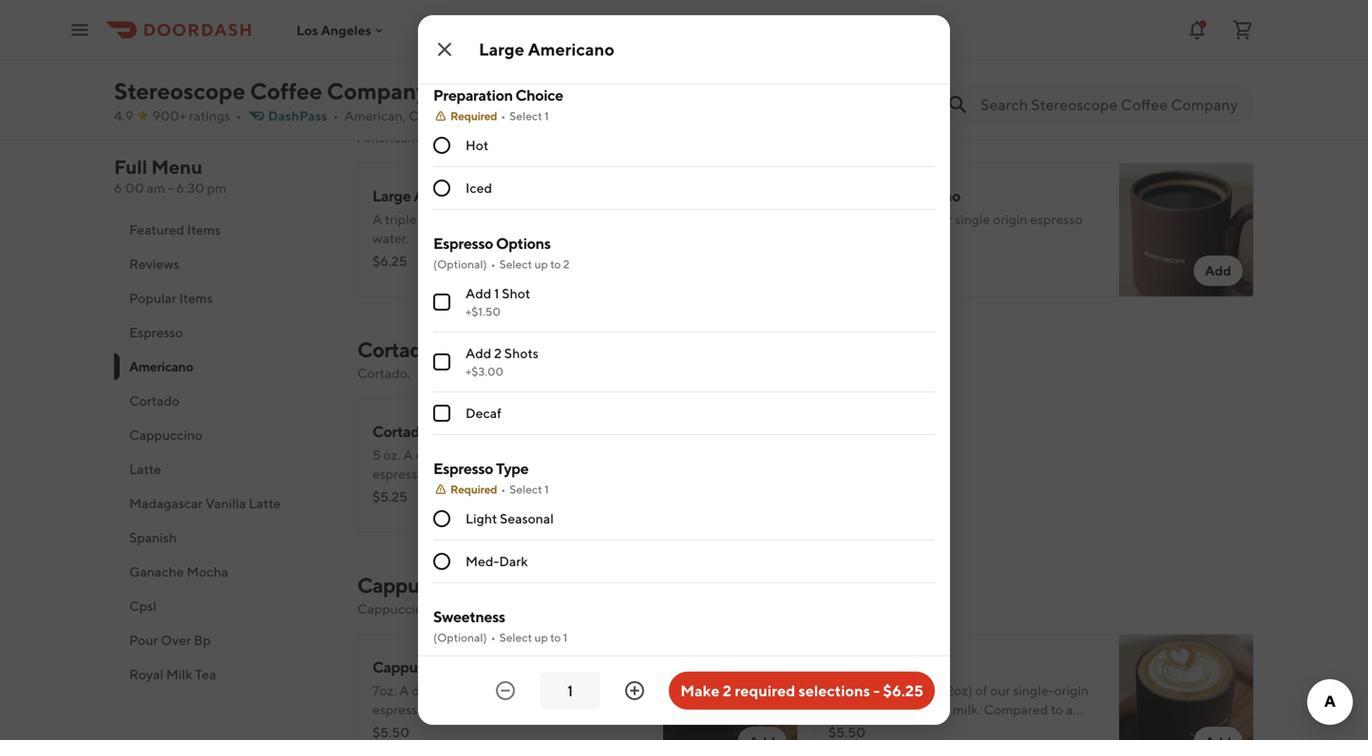 Task type: vqa. For each thing, say whether or not it's contained in the screenshot.
Espresso for Espresso
yes



Task type: describe. For each thing, give the bounding box(es) containing it.
over
[[161, 632, 191, 648]]

none checkbox inside espresso options group
[[433, 354, 450, 371]]

make 2 required selections - $6.25 button
[[669, 672, 935, 710]]

increase quantity by 1 image
[[624, 680, 646, 702]]

2 for add 2 shots +$3.00
[[494, 345, 502, 361]]

cortado for cortado 5 oz. a double shot (2oz.) of our single-origin espresso with 3oz of steamed milk. alternative milk options are available.
[[373, 422, 428, 441]]

open menu image
[[68, 19, 91, 41]]

alternative inside flat white 7oz. a double shot (2oz) of our single-origin espresso with 5oz of milk. compared to a cappuccino, a flat white will have less foam. alternative milk options are available.
[[829, 740, 896, 740]]

shot inside cortado 5 oz. a double shot (2oz.) of our single-origin espresso with 3oz of steamed milk. alternative milk options are available.
[[461, 447, 488, 463]]

milk inside flat white 7oz. a double shot (2oz) of our single-origin espresso with 5oz of milk. compared to a cappuccino, a flat white will have less foam. alternative milk options are available.
[[899, 740, 924, 740]]

available. inside flat white 7oz. a double shot (2oz) of our single-origin espresso with 5oz of milk. compared to a cappuccino, a flat white will have less foam. alternative milk options are available.
[[996, 740, 1053, 740]]

espresso for espresso type
[[433, 460, 493, 478]]

close large americano image
[[433, 38, 456, 61]]

company
[[327, 77, 428, 105]]

espresso inside cappuccino 7oz. a double shot (2oz) of our single-origin espresso with 5oz of milk. alternative milk options are available.
[[373, 702, 425, 718]]

0 items, open order cart image
[[1232, 19, 1255, 41]]

a for cappuccino
[[399, 683, 409, 699]]

options inside cortado 5 oz. a double shot (2oz.) of our single-origin espresso with 3oz of steamed milk. alternative milk options are available.
[[471, 485, 516, 501]]

with for flat white
[[884, 702, 910, 718]]

espresso for espresso
[[129, 325, 183, 340]]

espresso inside large americano a triple shot of our single origin espresso over water. $6.25
[[562, 211, 614, 227]]

origin inside medium americano a double shot of our single origin espresso over water.
[[993, 211, 1028, 227]]

alternative inside cortado 5 oz. a double shot (2oz.) of our single-origin espresso with 3oz of steamed milk. alternative milk options are available.
[[373, 485, 440, 501]]

1 vertical spatial a
[[905, 721, 912, 737]]

espresso inside flat white 7oz. a double shot (2oz) of our single-origin espresso with 5oz of milk. compared to a cappuccino, a flat white will have less foam. alternative milk options are available.
[[829, 702, 881, 718]]

compared
[[984, 702, 1049, 718]]

dark
[[499, 554, 528, 569]]

americano americano.
[[357, 102, 458, 145]]

spanish button
[[114, 521, 335, 555]]

2 inside 'espresso options (optional) • select up to 2'
[[563, 258, 570, 271]]

medium-dark colombia espresso image
[[1120, 0, 1255, 62]]

double inside cappuccino 7oz. a double shot (2oz) of our single-origin espresso with 5oz of milk. alternative milk options are available.
[[412, 683, 454, 699]]

cortado button
[[114, 384, 335, 418]]

iced
[[466, 180, 492, 196]]

featured items button
[[114, 213, 335, 247]]

los
[[297, 22, 318, 38]]

cortado for cortado
[[129, 393, 180, 409]]

white
[[858, 658, 900, 676]]

milk. inside flat white 7oz. a double shot (2oz) of our single-origin espresso with 5oz of milk. compared to a cappuccino, a flat white will have less foam. alternative milk options are available.
[[953, 702, 981, 718]]

options inside cappuccino 7oz. a double shot (2oz) of our single-origin espresso with 5oz of milk. alternative milk options are available.
[[373, 721, 418, 737]]

1 inside espresso type group
[[545, 483, 549, 496]]

decrease quantity by 1 image
[[494, 680, 517, 702]]

to inside 'sweetness (optional) • select up to 1'
[[550, 631, 561, 644]]

dashpass •
[[268, 108, 339, 124]]

cappuccino.
[[357, 601, 434, 617]]

(2oz) inside flat white 7oz. a double shot (2oz) of our single-origin espresso with 5oz of milk. compared to a cappuccino, a flat white will have less foam. alternative milk options are available.
[[942, 683, 973, 699]]

oz.
[[384, 447, 401, 463]]

reviews
[[129, 256, 179, 272]]

shot
[[502, 286, 531, 301]]

of up the "will"
[[976, 683, 988, 699]]

• select 1 for choice
[[501, 109, 549, 123]]

americano for large americano
[[528, 39, 615, 59]]

ganache mocha button
[[114, 555, 335, 589]]

origin inside large americano a triple shot of our single origin espresso over water. $6.25
[[524, 211, 559, 227]]

none checkbox inside espresso options group
[[433, 294, 450, 311]]

- for 2
[[874, 682, 880, 700]]

shot for large
[[420, 211, 446, 227]]

our inside medium americano a double shot of our single origin espresso over water.
[[932, 211, 953, 227]]

cortado.
[[357, 365, 411, 381]]

los angeles
[[297, 22, 372, 38]]

shot inside flat white 7oz. a double shot (2oz) of our single-origin espresso with 5oz of milk. compared to a cappuccino, a flat white will have less foam. alternative milk options are available.
[[913, 683, 940, 699]]

seasonal
[[500, 511, 554, 527]]

single- for flat white
[[1013, 683, 1055, 699]]

cappuccino,
[[829, 721, 902, 737]]

medium americano a double shot of our single origin espresso over water.
[[829, 187, 1083, 246]]

popular
[[129, 290, 177, 306]]

cortado for cortado cortado.
[[357, 337, 434, 362]]

6:30
[[176, 180, 204, 196]]

flat
[[829, 658, 855, 676]]

single- for cortado
[[564, 447, 605, 463]]

will
[[973, 721, 994, 737]]

of up 'steamed'
[[527, 447, 539, 463]]

latte button
[[114, 452, 335, 487]]

single origin espresso image
[[663, 0, 798, 62]]

shot for cappuccino
[[457, 683, 483, 699]]

white
[[937, 721, 971, 737]]

light
[[466, 511, 497, 527]]

- for menu
[[168, 180, 174, 196]]

sweetness
[[433, 608, 505, 626]]

with for cortado
[[428, 466, 454, 482]]

Light Seasonal radio
[[433, 510, 450, 527]]

900+ ratings •
[[152, 108, 242, 124]]

milk. inside cortado 5 oz. a double shot (2oz.) of our single-origin espresso with 3oz of steamed milk. alternative milk options are available.
[[551, 466, 579, 482]]

angeles
[[321, 22, 372, 38]]

a inside cortado 5 oz. a double shot (2oz.) of our single-origin espresso with 3oz of steamed milk. alternative milk options are available.
[[403, 447, 413, 463]]

3oz
[[457, 466, 479, 482]]

alternative inside cappuccino 7oz. a double shot (2oz) of our single-origin espresso with 5oz of milk. alternative milk options are available.
[[528, 702, 595, 718]]

7oz. inside cappuccino 7oz. a double shot (2oz) of our single-origin espresso with 5oz of milk. alternative milk options are available.
[[373, 683, 397, 699]]

steamed
[[496, 466, 548, 482]]

a for medium
[[829, 211, 838, 227]]

select inside 'espresso options (optional) • select up to 2'
[[500, 258, 532, 271]]

to inside flat white 7oz. a double shot (2oz) of our single-origin espresso with 5oz of milk. compared to a cappuccino, a flat white will have less foam. alternative milk options are available.
[[1051, 702, 1064, 718]]

shots
[[504, 345, 539, 361]]

make 2 required selections - $6.25
[[681, 682, 924, 700]]

are inside flat white 7oz. a double shot (2oz) of our single-origin espresso with 5oz of milk. compared to a cappuccino, a flat white will have less foam. alternative milk options are available.
[[975, 740, 994, 740]]

with inside cappuccino 7oz. a double shot (2oz) of our single-origin espresso with 5oz of milk. alternative milk options are available.
[[428, 702, 454, 718]]

• inside 'sweetness (optional) • select up to 1'
[[491, 631, 496, 644]]

pm
[[207, 180, 227, 196]]

espresso inside cortado 5 oz. a double shot (2oz.) of our single-origin espresso with 3oz of steamed milk. alternative milk options are available.
[[373, 466, 425, 482]]

ganache
[[129, 564, 184, 580]]

cappuccino for cappuccino
[[129, 427, 203, 443]]

americano down popular
[[129, 359, 193, 374]]

$6.25 inside large americano a triple shot of our single origin espresso over water. $6.25
[[373, 253, 407, 269]]

+$3.00
[[466, 365, 504, 378]]

items for featured items
[[187, 222, 221, 238]]

featured items
[[129, 222, 221, 238]]

pour
[[129, 632, 158, 648]]

add inside add 1 shot +$1.50
[[466, 286, 492, 301]]

med-dark
[[466, 554, 528, 569]]

type
[[496, 460, 529, 478]]

shop
[[453, 108, 484, 124]]

double
[[841, 211, 886, 227]]

stereoscope coffee company
[[114, 77, 428, 105]]

med-
[[466, 554, 499, 569]]

options inside flat white 7oz. a double shot (2oz) of our single-origin espresso with 5oz of milk. compared to a cappuccino, a flat white will have less foam. alternative milk options are available.
[[927, 740, 972, 740]]

required
[[735, 682, 796, 700]]

mocha
[[187, 564, 228, 580]]

• right the ratings on the left top
[[236, 108, 242, 124]]

large americano a triple shot of our single origin espresso over water. $6.25
[[373, 187, 643, 269]]

preparation choice group
[[433, 85, 935, 210]]

hot
[[466, 137, 489, 153]]

cappuccino 7oz. a double shot (2oz) of our single-origin espresso with 5oz of milk. alternative milk options are available.
[[373, 658, 633, 737]]

american, coffee shop • 1.6 mi
[[344, 108, 539, 124]]

espresso options (optional) • select up to 2
[[433, 234, 570, 271]]

• left 1.6 at the top left of the page
[[492, 108, 498, 124]]

flat
[[915, 721, 935, 737]]

espresso for espresso options (optional) • select up to 2
[[433, 234, 493, 252]]

milk inside cappuccino 7oz. a double shot (2oz) of our single-origin espresso with 5oz of milk. alternative milk options are available.
[[598, 702, 623, 718]]

1.6
[[505, 108, 521, 124]]

medium
[[829, 187, 885, 205]]

full menu 6:00 am - 6:30 pm
[[114, 156, 227, 196]]

(2oz.)
[[490, 447, 524, 463]]

vanilla
[[205, 496, 246, 511]]

4.9
[[114, 108, 133, 124]]

make
[[681, 682, 720, 700]]

large for large americano a triple shot of our single origin espresso over water. $6.25
[[373, 187, 411, 205]]

up inside 'espresso options (optional) • select up to 2'
[[535, 258, 548, 271]]

have
[[996, 721, 1025, 737]]

preparation choice
[[433, 86, 563, 104]]

featured
[[129, 222, 184, 238]]

• inside espresso type group
[[501, 483, 506, 496]]

cpsl button
[[114, 589, 335, 623]]

origin inside cappuccino 7oz. a double shot (2oz) of our single-origin espresso with 5oz of milk. alternative milk options are available.
[[598, 683, 633, 699]]

coffee for stereoscope
[[250, 77, 322, 105]]

coffee for american,
[[409, 108, 450, 124]]

milk inside cortado 5 oz. a double shot (2oz.) of our single-origin espresso with 3oz of steamed milk. alternative milk options are available.
[[443, 485, 468, 501]]

espresso options group
[[433, 233, 935, 435]]

• select 1 for type
[[501, 483, 549, 496]]

Hot radio
[[433, 137, 450, 154]]

cpsl
[[129, 598, 157, 614]]

water. for medium
[[858, 230, 894, 246]]

available. inside cappuccino 7oz. a double shot (2oz) of our single-origin espresso with 5oz of milk. alternative milk options are available.
[[442, 721, 499, 737]]

foam.
[[1053, 721, 1087, 737]]

water. for large
[[373, 230, 409, 246]]

6:00
[[114, 180, 144, 196]]

pour over bp
[[129, 632, 211, 648]]

latte inside button
[[129, 461, 161, 477]]

latte inside button
[[249, 496, 281, 511]]



Task type: locate. For each thing, give the bounding box(es) containing it.
cortado up cortado.
[[357, 337, 434, 362]]

a left triple
[[373, 211, 382, 227]]

0 vertical spatial a
[[1066, 702, 1073, 718]]

americano up americano.
[[357, 102, 458, 126]]

1 vertical spatial options
[[373, 721, 418, 737]]

1 left shot
[[494, 286, 499, 301]]

over inside medium americano a double shot of our single origin espresso over water.
[[829, 230, 855, 246]]

latte right the vanilla
[[249, 496, 281, 511]]

1 vertical spatial available.
[[442, 721, 499, 737]]

with left 3oz
[[428, 466, 454, 482]]

1 vertical spatial coffee
[[409, 108, 450, 124]]

2 horizontal spatial milk.
[[953, 702, 981, 718]]

required inside preparation choice group
[[450, 109, 497, 123]]

options
[[471, 485, 516, 501], [373, 721, 418, 737], [927, 740, 972, 740]]

0 vertical spatial large
[[479, 39, 525, 59]]

1 horizontal spatial coffee
[[409, 108, 450, 124]]

2 vertical spatial are
[[975, 740, 994, 740]]

• select 1
[[501, 109, 549, 123], [501, 483, 549, 496]]

available. down have
[[996, 740, 1053, 740]]

2 add button from the top
[[1194, 256, 1243, 286]]

2
[[563, 258, 570, 271], [494, 345, 502, 361], [723, 682, 732, 700]]

of inside large americano a triple shot of our single origin espresso over water. $6.25
[[449, 211, 461, 227]]

with
[[428, 466, 454, 482], [428, 702, 454, 718], [884, 702, 910, 718]]

1 horizontal spatial large
[[479, 39, 525, 59]]

menu
[[151, 156, 203, 178]]

0 vertical spatial options
[[471, 485, 516, 501]]

cappuccino up cappuccino. on the bottom left
[[357, 573, 469, 598]]

required inside espresso type group
[[450, 483, 497, 496]]

0 horizontal spatial (2oz)
[[486, 683, 517, 699]]

0 horizontal spatial alternative
[[373, 485, 440, 501]]

0 horizontal spatial water.
[[373, 230, 409, 246]]

with inside cortado 5 oz. a double shot (2oz.) of our single-origin espresso with 3oz of steamed milk. alternative milk options are available.
[[428, 466, 454, 482]]

cappuccino inside button
[[129, 427, 203, 443]]

1 vertical spatial 2
[[494, 345, 502, 361]]

water. inside large americano a triple shot of our single origin espresso over water. $6.25
[[373, 230, 409, 246]]

our inside cortado 5 oz. a double shot (2oz.) of our single-origin espresso with 3oz of steamed milk. alternative milk options are available.
[[541, 447, 562, 463]]

available.
[[540, 485, 597, 501], [442, 721, 499, 737], [996, 740, 1053, 740]]

2 vertical spatial to
[[1051, 702, 1064, 718]]

7oz. down cappuccino. on the bottom left
[[373, 683, 397, 699]]

(2oz) inside cappuccino 7oz. a double shot (2oz) of our single-origin espresso with 5oz of milk. alternative milk options are available.
[[486, 683, 517, 699]]

water. down "double"
[[858, 230, 894, 246]]

7oz. down flat
[[829, 683, 853, 699]]

are inside cortado 5 oz. a double shot (2oz.) of our single-origin espresso with 3oz of steamed milk. alternative milk options are available.
[[519, 485, 538, 501]]

double for cortado
[[416, 447, 458, 463]]

americano down hot option
[[414, 187, 487, 205]]

1 vertical spatial items
[[179, 290, 213, 306]]

1 vertical spatial alternative
[[528, 702, 595, 718]]

2 horizontal spatial alternative
[[829, 740, 896, 740]]

dashpass
[[268, 108, 327, 124]]

full
[[114, 156, 147, 178]]

add button for a triple shot of our single origin espresso over water.
[[1194, 256, 1243, 286]]

2 vertical spatial alternative
[[829, 740, 896, 740]]

None checkbox
[[433, 354, 450, 371]]

espresso type group
[[433, 458, 935, 584]]

available. up seasonal
[[540, 485, 597, 501]]

to up current quantity is 1 number field
[[550, 631, 561, 644]]

0 horizontal spatial large
[[373, 187, 411, 205]]

espresso inside 'espresso options (optional) • select up to 2'
[[433, 234, 493, 252]]

espresso
[[562, 211, 614, 227], [1030, 211, 1083, 227], [373, 466, 425, 482], [373, 702, 425, 718], [829, 702, 881, 718]]

(optional) inside 'sweetness (optional) • select up to 1'
[[433, 631, 487, 644]]

add button for $4.75
[[1194, 20, 1243, 50]]

$4.75
[[373, 18, 407, 33]]

less
[[1028, 721, 1051, 737]]

Item Search search field
[[981, 94, 1239, 115]]

over inside large americano a triple shot of our single origin espresso over water. $6.25
[[617, 211, 643, 227]]

a inside medium americano a double shot of our single origin espresso over water.
[[829, 211, 838, 227]]

our down iced
[[463, 211, 484, 227]]

shot left the decrease quantity by 1 image
[[457, 683, 483, 699]]

large americano image
[[663, 163, 798, 297]]

ganache mocha
[[129, 564, 228, 580]]

1 vertical spatial cappuccino
[[357, 573, 469, 598]]

• inside 'espresso options (optional) • select up to 2'
[[491, 258, 496, 271]]

0 vertical spatial (optional)
[[433, 258, 487, 271]]

1 horizontal spatial alternative
[[528, 702, 595, 718]]

are inside cappuccino 7oz. a double shot (2oz) of our single-origin espresso with 5oz of milk. alternative milk options are available.
[[421, 721, 440, 737]]

items
[[187, 222, 221, 238], [179, 290, 213, 306]]

select inside 'sweetness (optional) • select up to 1'
[[500, 631, 532, 644]]

select inside espresso type group
[[510, 483, 542, 496]]

2 • select 1 from the top
[[501, 483, 549, 496]]

+$1.50
[[466, 305, 501, 318]]

• up add 1 shot +$1.50
[[491, 258, 496, 271]]

2 (2oz) from the left
[[942, 683, 973, 699]]

of right the decrease quantity by 1 image
[[519, 683, 532, 699]]

origin inside cortado 5 oz. a double shot (2oz.) of our single-origin espresso with 3oz of steamed milk. alternative milk options are available.
[[605, 447, 640, 463]]

items right popular
[[179, 290, 213, 306]]

1 vertical spatial latte
[[249, 496, 281, 511]]

are
[[519, 485, 538, 501], [421, 721, 440, 737], [975, 740, 994, 740]]

1 vertical spatial milk
[[598, 702, 623, 718]]

of right 3oz
[[481, 466, 493, 482]]

madagascar vanilla latte
[[129, 496, 281, 511]]

triple
[[385, 211, 417, 227]]

• select 1 inside espresso type group
[[501, 483, 549, 496]]

1 7oz. from the left
[[373, 683, 397, 699]]

large
[[479, 39, 525, 59], [373, 187, 411, 205]]

shot right "double"
[[888, 211, 915, 227]]

Decaf checkbox
[[433, 405, 450, 422]]

required for espresso
[[450, 483, 497, 496]]

popular items
[[129, 290, 213, 306]]

2 vertical spatial espresso
[[433, 460, 493, 478]]

•
[[236, 108, 242, 124], [333, 108, 339, 124], [492, 108, 498, 124], [501, 109, 506, 123], [491, 258, 496, 271], [501, 483, 506, 496], [491, 631, 496, 644]]

1 single from the left
[[486, 211, 522, 227]]

5oz inside flat white 7oz. a double shot (2oz) of our single-origin espresso with 5oz of milk. compared to a cappuccino, a flat white will have less foam. alternative milk options are available.
[[913, 702, 936, 718]]

shot up flat
[[913, 683, 940, 699]]

cappuccino cappuccino.
[[357, 573, 469, 617]]

shot inside cappuccino 7oz. a double shot (2oz) of our single-origin espresso with 5oz of milk. alternative milk options are available.
[[457, 683, 483, 699]]

up up cappuccino 7oz. a double shot (2oz) of our single-origin espresso with 5oz of milk. alternative milk options are available.
[[535, 631, 548, 644]]

1 horizontal spatial 5oz
[[913, 702, 936, 718]]

1 up from the top
[[535, 258, 548, 271]]

our up 'steamed'
[[541, 447, 562, 463]]

milk. right 'steamed'
[[551, 466, 579, 482]]

(optional) down sweetness
[[433, 631, 487, 644]]

0 vertical spatial available.
[[540, 485, 597, 501]]

$6.25 inside button
[[883, 682, 924, 700]]

shot right triple
[[420, 211, 446, 227]]

single for medium americano
[[955, 211, 991, 227]]

a
[[373, 211, 382, 227], [829, 211, 838, 227], [403, 447, 413, 463], [399, 683, 409, 699], [856, 683, 865, 699]]

a
[[1066, 702, 1073, 718], [905, 721, 912, 737]]

0 vertical spatial to
[[550, 258, 561, 271]]

1 horizontal spatial available.
[[540, 485, 597, 501]]

select down choice
[[510, 109, 542, 123]]

available. down the decrease quantity by 1 image
[[442, 721, 499, 737]]

cappuccino image
[[663, 634, 798, 740]]

• select 1 inside preparation choice group
[[501, 109, 549, 123]]

madagascar
[[129, 496, 203, 511]]

cortado inside cortado 5 oz. a double shot (2oz.) of our single-origin espresso with 3oz of steamed milk. alternative milk options are available.
[[373, 422, 428, 441]]

single- left increase quantity by 1 icon
[[557, 683, 598, 699]]

1 vertical spatial espresso
[[129, 325, 183, 340]]

americano right medium
[[888, 187, 961, 205]]

single- right the 'type'
[[564, 447, 605, 463]]

0 horizontal spatial -
[[168, 180, 174, 196]]

single inside medium americano a double shot of our single origin espresso over water.
[[955, 211, 991, 227]]

1 vertical spatial up
[[535, 631, 548, 644]]

1 add button from the top
[[1194, 20, 1243, 50]]

2 vertical spatial options
[[927, 740, 972, 740]]

0 horizontal spatial available.
[[442, 721, 499, 737]]

0 vertical spatial cappuccino
[[129, 427, 203, 443]]

cortado cortado.
[[357, 337, 434, 381]]

double down white
[[868, 683, 911, 699]]

coffee up dashpass
[[250, 77, 322, 105]]

americano inside large americano a triple shot of our single origin espresso over water. $6.25
[[414, 187, 487, 205]]

2 horizontal spatial available.
[[996, 740, 1053, 740]]

royal
[[129, 667, 164, 682]]

None checkbox
[[433, 294, 450, 311]]

a inside large americano a triple shot of our single origin espresso over water. $6.25
[[373, 211, 382, 227]]

mi
[[524, 108, 539, 124]]

• right dashpass
[[333, 108, 339, 124]]

a down cappuccino. on the bottom left
[[399, 683, 409, 699]]

- down white
[[874, 682, 880, 700]]

a left "double"
[[829, 211, 838, 227]]

1 • select 1 from the top
[[501, 109, 549, 123]]

0 horizontal spatial milk.
[[497, 702, 525, 718]]

2 vertical spatial 2
[[723, 682, 732, 700]]

cortado up oz.
[[373, 422, 428, 441]]

a inside cappuccino 7oz. a double shot (2oz) of our single-origin espresso with 5oz of milk. alternative milk options are available.
[[399, 683, 409, 699]]

0 horizontal spatial coffee
[[250, 77, 322, 105]]

(2oz) down 'sweetness (optional) • select up to 1'
[[486, 683, 517, 699]]

alternative down cappuccino,
[[829, 740, 896, 740]]

milk left increase quantity by 1 icon
[[598, 702, 623, 718]]

a down white
[[856, 683, 865, 699]]

a left flat
[[905, 721, 912, 737]]

1 horizontal spatial over
[[829, 230, 855, 246]]

required for preparation
[[450, 109, 497, 123]]

0 horizontal spatial a
[[905, 721, 912, 737]]

1 horizontal spatial a
[[1066, 702, 1073, 718]]

cappuccino for cappuccino 7oz. a double shot (2oz) of our single-origin espresso with 5oz of milk. alternative milk options are available.
[[373, 658, 454, 676]]

latte
[[129, 461, 161, 477], [249, 496, 281, 511]]

shot up 3oz
[[461, 447, 488, 463]]

1 vertical spatial over
[[829, 230, 855, 246]]

1 horizontal spatial 7oz.
[[829, 683, 853, 699]]

select down options on the left of the page
[[500, 258, 532, 271]]

our right "double"
[[932, 211, 953, 227]]

required down 3oz
[[450, 483, 497, 496]]

required down preparation
[[450, 109, 497, 123]]

0 vertical spatial milk
[[443, 485, 468, 501]]

available. inside cortado 5 oz. a double shot (2oz.) of our single-origin espresso with 3oz of steamed milk. alternative milk options are available.
[[540, 485, 597, 501]]

coffee
[[250, 77, 322, 105], [409, 108, 450, 124]]

0 vertical spatial -
[[168, 180, 174, 196]]

our right the decrease quantity by 1 image
[[534, 683, 555, 699]]

milk down 3oz
[[443, 485, 468, 501]]

a right oz.
[[403, 447, 413, 463]]

0 vertical spatial cortado
[[357, 337, 434, 362]]

shot inside medium americano a double shot of our single origin espresso over water.
[[888, 211, 915, 227]]

1 vertical spatial to
[[550, 631, 561, 644]]

0 vertical spatial alternative
[[373, 485, 440, 501]]

• select 1 down choice
[[501, 109, 549, 123]]

• select 1 down 'steamed'
[[501, 483, 549, 496]]

medium americano image
[[1120, 163, 1255, 297]]

- inside button
[[874, 682, 880, 700]]

1 horizontal spatial water.
[[858, 230, 894, 246]]

single- up compared
[[1013, 683, 1055, 699]]

0 vertical spatial espresso
[[433, 234, 493, 252]]

alternative down current quantity is 1 number field
[[528, 702, 595, 718]]

2 (optional) from the top
[[433, 631, 487, 644]]

2 up from the top
[[535, 631, 548, 644]]

with inside flat white 7oz. a double shot (2oz) of our single-origin espresso with 5oz of milk. compared to a cappuccino, a flat white will have less foam. alternative milk options are available.
[[884, 702, 910, 718]]

2 inside add 2 shots +$3.00
[[494, 345, 502, 361]]

tea
[[195, 667, 216, 682]]

water. inside medium americano a double shot of our single origin espresso over water.
[[858, 230, 894, 246]]

Med-Dark radio
[[433, 553, 450, 570]]

latte up madagascar
[[129, 461, 161, 477]]

espresso inside medium americano a double shot of our single origin espresso over water.
[[1030, 211, 1083, 227]]

-
[[168, 180, 174, 196], [874, 682, 880, 700]]

add 1 shot +$1.50
[[466, 286, 531, 318]]

1 horizontal spatial milk
[[598, 702, 623, 718]]

flat white image
[[1120, 634, 1255, 740]]

a for large
[[373, 211, 382, 227]]

sweetness group
[[433, 606, 935, 732]]

shot for medium
[[888, 211, 915, 227]]

5oz inside cappuccino 7oz. a double shot (2oz) of our single-origin espresso with 5oz of milk. alternative milk options are available.
[[457, 702, 479, 718]]

stereoscope
[[114, 77, 245, 105]]

over down preparation choice group
[[617, 211, 643, 227]]

0 horizontal spatial $6.25
[[373, 253, 407, 269]]

1 inside 'sweetness (optional) • select up to 1'
[[563, 631, 568, 644]]

large americano dialog
[[418, 0, 950, 732]]

1 vertical spatial -
[[874, 682, 880, 700]]

espresso down iced
[[433, 234, 493, 252]]

1 down 'steamed'
[[545, 483, 549, 496]]

1 horizontal spatial $6.25
[[883, 682, 924, 700]]

double inside cortado 5 oz. a double shot (2oz.) of our single-origin espresso with 3oz of steamed milk. alternative milk options are available.
[[416, 447, 458, 463]]

0 horizontal spatial are
[[421, 721, 440, 737]]

1 (2oz) from the left
[[486, 683, 517, 699]]

2 horizontal spatial options
[[927, 740, 972, 740]]

1 horizontal spatial latte
[[249, 496, 281, 511]]

2 7oz. from the left
[[829, 683, 853, 699]]

1 vertical spatial • select 1
[[501, 483, 549, 496]]

0 horizontal spatial options
[[373, 721, 418, 737]]

bp
[[194, 632, 211, 648]]

• inside preparation choice group
[[501, 109, 506, 123]]

2 single from the left
[[955, 211, 991, 227]]

(optional) up +$1.50
[[433, 258, 487, 271]]

large up triple
[[373, 187, 411, 205]]

alternative down oz.
[[373, 485, 440, 501]]

2 inside button
[[723, 682, 732, 700]]

cappuccino down cappuccino. on the bottom left
[[373, 658, 454, 676]]

1 horizontal spatial single
[[955, 211, 991, 227]]

items up reviews 'button'
[[187, 222, 221, 238]]

select down sweetness
[[500, 631, 532, 644]]

0 vertical spatial 2
[[563, 258, 570, 271]]

espresso down popular
[[129, 325, 183, 340]]

0 horizontal spatial single
[[486, 211, 522, 227]]

milk. down 'sweetness (optional) • select up to 1'
[[497, 702, 525, 718]]

americano.
[[357, 130, 426, 145]]

large inside dialog
[[479, 39, 525, 59]]

our inside large americano a triple shot of our single origin espresso over water. $6.25
[[463, 211, 484, 227]]

0 vertical spatial add button
[[1194, 20, 1243, 50]]

milk down flat
[[899, 740, 924, 740]]

large for large americano
[[479, 39, 525, 59]]

milk. up white
[[953, 702, 981, 718]]

cappuccino inside cappuccino 7oz. a double shot (2oz) of our single-origin espresso with 5oz of milk. alternative milk options are available.
[[373, 658, 454, 676]]

up inside 'sweetness (optional) • select up to 1'
[[535, 631, 548, 644]]

1 required from the top
[[450, 109, 497, 123]]

cappuccino down cortado button
[[129, 427, 203, 443]]

7oz. inside flat white 7oz. a double shot (2oz) of our single-origin espresso with 5oz of milk. compared to a cappuccino, a flat white will have less foam. alternative milk options are available.
[[829, 683, 853, 699]]

2 vertical spatial cappuccino
[[373, 658, 454, 676]]

0 vertical spatial items
[[187, 222, 221, 238]]

of up white
[[938, 702, 950, 718]]

2 horizontal spatial are
[[975, 740, 994, 740]]

add inside add 2 shots +$3.00
[[466, 345, 492, 361]]

pour over bp button
[[114, 623, 335, 658]]

0 vertical spatial • select 1
[[501, 109, 549, 123]]

royal milk tea button
[[114, 658, 335, 692]]

2 5oz from the left
[[913, 702, 936, 718]]

5
[[373, 447, 381, 463]]

1 vertical spatial add button
[[1194, 256, 1243, 286]]

1 horizontal spatial -
[[874, 682, 880, 700]]

double for flat
[[868, 683, 911, 699]]

americano inside medium americano a double shot of our single origin espresso over water.
[[888, 187, 961, 205]]

cappuccino button
[[114, 418, 335, 452]]

required
[[450, 109, 497, 123], [450, 483, 497, 496]]

american,
[[344, 108, 406, 124]]

to
[[550, 258, 561, 271], [550, 631, 561, 644], [1051, 702, 1064, 718]]

2 horizontal spatial 2
[[723, 682, 732, 700]]

1 vertical spatial are
[[421, 721, 440, 737]]

large americano
[[479, 39, 615, 59]]

single for large americano
[[486, 211, 522, 227]]

0 vertical spatial coffee
[[250, 77, 322, 105]]

0 vertical spatial $6.25
[[373, 253, 407, 269]]

0 horizontal spatial over
[[617, 211, 643, 227]]

• down preparation choice
[[501, 109, 506, 123]]

1 5oz from the left
[[457, 702, 479, 718]]

2 water. from the left
[[858, 230, 894, 246]]

water.
[[373, 230, 409, 246], [858, 230, 894, 246]]

0 horizontal spatial latte
[[129, 461, 161, 477]]

• down the 'type'
[[501, 483, 506, 496]]

choice
[[516, 86, 563, 104]]

1 vertical spatial cortado
[[129, 393, 180, 409]]

coffee up hot option
[[409, 108, 450, 124]]

2 vertical spatial available.
[[996, 740, 1053, 740]]

1 vertical spatial large
[[373, 187, 411, 205]]

single- inside cortado 5 oz. a double shot (2oz.) of our single-origin espresso with 3oz of steamed milk. alternative milk options are available.
[[564, 447, 605, 463]]

popular items button
[[114, 281, 335, 316]]

1 right mi on the left of the page
[[545, 109, 549, 123]]

0 vertical spatial over
[[617, 211, 643, 227]]

5oz left the decrease quantity by 1 image
[[457, 702, 479, 718]]

our inside cappuccino 7oz. a double shot (2oz) of our single-origin espresso with 5oz of milk. alternative milk options are available.
[[534, 683, 555, 699]]

1 (optional) from the top
[[433, 258, 487, 271]]

over for large americano
[[617, 211, 643, 227]]

cortado 5 oz. a double shot (2oz.) of our single-origin espresso with 3oz of steamed milk. alternative milk options are available.
[[373, 422, 640, 501]]

• down sweetness
[[491, 631, 496, 644]]

madagascar vanilla latte button
[[114, 487, 335, 521]]

0 horizontal spatial 7oz.
[[373, 683, 397, 699]]

shot
[[420, 211, 446, 227], [888, 211, 915, 227], [461, 447, 488, 463], [457, 683, 483, 699], [913, 683, 940, 699]]

0 vertical spatial required
[[450, 109, 497, 123]]

our inside flat white 7oz. a double shot (2oz) of our single-origin espresso with 5oz of milk. compared to a cappuccino, a flat white will have less foam. alternative milk options are available.
[[991, 683, 1011, 699]]

- inside full menu 6:00 am - 6:30 pm
[[168, 180, 174, 196]]

americano for large americano a triple shot of our single origin espresso over water. $6.25
[[414, 187, 487, 205]]

selections
[[799, 682, 870, 700]]

1 vertical spatial required
[[450, 483, 497, 496]]

notification bell image
[[1186, 19, 1209, 41]]

origin inside flat white 7oz. a double shot (2oz) of our single-origin espresso with 5oz of milk. compared to a cappuccino, a flat white will have less foam. alternative milk options are available.
[[1055, 683, 1089, 699]]

a up foam.
[[1066, 702, 1073, 718]]

milk
[[166, 667, 192, 682]]

2 for make 2 required selections - $6.25
[[723, 682, 732, 700]]

select inside preparation choice group
[[510, 109, 542, 123]]

americano up choice
[[528, 39, 615, 59]]

single-
[[564, 447, 605, 463], [557, 683, 598, 699], [1013, 683, 1055, 699]]

of down iced 'option'
[[449, 211, 461, 227]]

1 inside preparation choice group
[[545, 109, 549, 123]]

los angeles button
[[297, 22, 387, 38]]

over down "double"
[[829, 230, 855, 246]]

of inside medium americano a double shot of our single origin espresso over water.
[[917, 211, 930, 227]]

(optional) inside 'espresso options (optional) • select up to 2'
[[433, 258, 487, 271]]

select down 'steamed'
[[510, 483, 542, 496]]

espresso left the 'type'
[[433, 460, 493, 478]]

Current quantity is 1 number field
[[551, 680, 589, 701]]

1 horizontal spatial (2oz)
[[942, 683, 973, 699]]

$6.25
[[373, 253, 407, 269], [883, 682, 924, 700]]

900+
[[152, 108, 186, 124]]

2 vertical spatial milk
[[899, 740, 924, 740]]

of left the decrease quantity by 1 image
[[482, 702, 494, 718]]

sweetness (optional) • select up to 1
[[433, 608, 568, 644]]

5oz up flat
[[913, 702, 936, 718]]

up down options on the left of the page
[[535, 258, 548, 271]]

espresso button
[[114, 316, 335, 350]]

5oz
[[457, 702, 479, 718], [913, 702, 936, 718]]

1 up current quantity is 1 number field
[[563, 631, 568, 644]]

milk. inside cappuccino 7oz. a double shot (2oz) of our single-origin espresso with 5oz of milk. alternative milk options are available.
[[497, 702, 525, 718]]

items for popular items
[[179, 290, 213, 306]]

2 horizontal spatial milk
[[899, 740, 924, 740]]

- right am
[[168, 180, 174, 196]]

0 horizontal spatial milk
[[443, 485, 468, 501]]

single
[[486, 211, 522, 227], [955, 211, 991, 227]]

2 required from the top
[[450, 483, 497, 496]]

1 water. from the left
[[373, 230, 409, 246]]

single- inside cappuccino 7oz. a double shot (2oz) of our single-origin espresso with 5oz of milk. alternative milk options are available.
[[557, 683, 598, 699]]

0 vertical spatial are
[[519, 485, 538, 501]]

ratings
[[189, 108, 230, 124]]

add button
[[1194, 20, 1243, 50], [1194, 256, 1243, 286]]

0 horizontal spatial 5oz
[[457, 702, 479, 718]]

1 vertical spatial (optional)
[[433, 631, 487, 644]]

water. down triple
[[373, 230, 409, 246]]

with up cappuccino,
[[884, 702, 910, 718]]

double
[[416, 447, 458, 463], [412, 683, 454, 699], [868, 683, 911, 699]]

1 vertical spatial $6.25
[[883, 682, 924, 700]]

1 inside add 1 shot +$1.50
[[494, 286, 499, 301]]

double up 3oz
[[416, 447, 458, 463]]

(2oz) up white
[[942, 683, 973, 699]]

1 horizontal spatial milk.
[[551, 466, 579, 482]]

0 vertical spatial up
[[535, 258, 548, 271]]

of right "double"
[[917, 211, 930, 227]]

americano for medium americano a double shot of our single origin espresso over water.
[[888, 187, 961, 205]]

cappuccino for cappuccino cappuccino.
[[357, 573, 469, 598]]

reviews button
[[114, 247, 335, 281]]

0 horizontal spatial 2
[[494, 345, 502, 361]]

cortado image
[[663, 398, 798, 533]]

Iced radio
[[433, 180, 450, 197]]

1 horizontal spatial 2
[[563, 258, 570, 271]]

single- inside flat white 7oz. a double shot (2oz) of our single-origin espresso with 5oz of milk. compared to a cappuccino, a flat white will have less foam. alternative milk options are available.
[[1013, 683, 1055, 699]]

a inside flat white 7oz. a double shot (2oz) of our single-origin espresso with 5oz of milk. compared to a cappuccino, a flat white will have less foam. alternative milk options are available.
[[856, 683, 865, 699]]

light seasonal
[[466, 511, 554, 527]]

$6.25 down white
[[883, 682, 924, 700]]

over for medium americano
[[829, 230, 855, 246]]

espresso
[[433, 234, 493, 252], [129, 325, 183, 340], [433, 460, 493, 478]]

1 horizontal spatial options
[[471, 485, 516, 501]]

to inside 'espresso options (optional) • select up to 2'
[[550, 258, 561, 271]]

shot inside large americano a triple shot of our single origin espresso over water. $6.25
[[420, 211, 446, 227]]

$6.25 down triple
[[373, 253, 407, 269]]

decaf
[[466, 405, 502, 421]]

2 vertical spatial cortado
[[373, 422, 428, 441]]

espresso type
[[433, 460, 529, 478]]

1
[[545, 109, 549, 123], [494, 286, 499, 301], [545, 483, 549, 496], [563, 631, 568, 644]]

0 vertical spatial latte
[[129, 461, 161, 477]]



